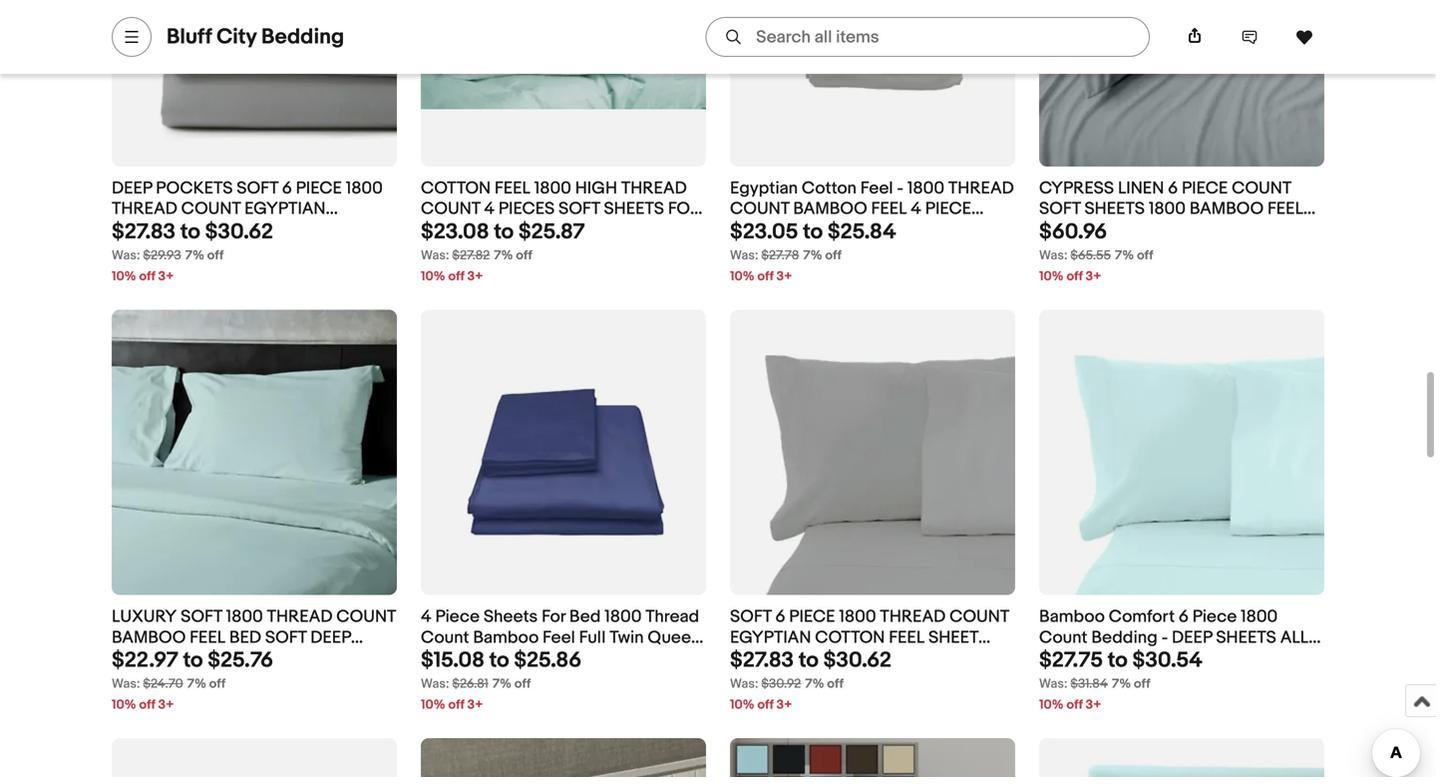 Task type: locate. For each thing, give the bounding box(es) containing it.
was: for deep pockets soft 6 piece 1800 thread count egyptian cotton feel sheets for bed
[[112, 248, 140, 263]]

off right $30.92
[[828, 677, 844, 692]]

3+ inside '$23.08 to $25.87 was: $27.82 7% off 10% off 3+'
[[468, 269, 483, 284]]

0 horizontal spatial -
[[898, 178, 904, 199]]

pocket down high
[[533, 220, 600, 240]]

$65.55
[[1071, 248, 1112, 263]]

bamboo
[[1040, 607, 1106, 628], [473, 627, 539, 648]]

to
[[180, 219, 200, 245], [494, 219, 514, 245], [803, 219, 823, 245], [183, 648, 203, 674], [490, 648, 509, 674], [799, 648, 819, 674], [1108, 648, 1128, 674]]

thread inside deep pockets soft 6 piece 1800 thread count egyptian cotton feel sheets for bed
[[112, 199, 177, 220]]

1 vertical spatial pockets
[[1084, 220, 1161, 240]]

10% for egyptian cotton feel - 1800 thread count bamboo feel 4 piece sheets for bed soft
[[730, 269, 755, 284]]

for
[[542, 607, 566, 628]]

$27.83
[[112, 219, 176, 245], [730, 648, 794, 674]]

soft 6 piece 1800 thread count egyptian cotton feel sheet for bed deep pocket button
[[730, 607, 1016, 669]]

3+ down "$65.55"
[[1086, 269, 1102, 284]]

soft inside deep pockets soft 6 piece 1800 thread count egyptian cotton feel sheets for bed
[[237, 178, 278, 199]]

7% inside $27.83 to $30.62 was: $29.93 7% off 10% off 3+
[[185, 248, 204, 263]]

to inside '$23.08 to $25.87 was: $27.82 7% off 10% off 3+'
[[494, 219, 514, 245]]

egyptian inside soft 6 piece 1800 thread count egyptian cotton feel sheet for bed deep pocket
[[730, 627, 812, 648]]

1 horizontal spatial pockets
[[1084, 220, 1161, 240]]

$27.83 up $30.92
[[730, 648, 794, 674]]

0 horizontal spatial pockets
[[156, 178, 233, 199]]

bamboo left for
[[473, 627, 539, 648]]

$27.83 inside $27.83 to $30.62 was: $30.92 7% off 10% off 3+
[[730, 648, 794, 674]]

was: down '$23.08'
[[421, 248, 450, 263]]

pocket inside cotton feel 1800 high thread count 4 pieces soft sheets for bed set deep pocket
[[533, 220, 600, 240]]

bamboo inside 4 piece sheets for bed 1800 thread count bamboo feel full twin queen cal king
[[473, 627, 539, 648]]

0 vertical spatial feel
[[861, 178, 894, 199]]

feel inside 4 piece sheets for bed 1800 thread count bamboo feel full twin queen cal king
[[543, 627, 576, 648]]

3+ for luxury soft 1800 thread count bamboo feel bed soft deep pocket comfortable linen
[[158, 698, 174, 713]]

was: left $29.93
[[112, 248, 140, 263]]

7% inside $22.97 to $25.76 was: $24.70 7% off 10% off 3+
[[187, 677, 206, 692]]

to up $31.84
[[1108, 648, 1128, 674]]

bamboo inside luxury soft 1800 thread count bamboo feel bed soft deep pocket comfortable linen
[[112, 627, 186, 648]]

off down $29.93
[[139, 269, 155, 284]]

pockets up $27.83 to $30.62 was: $29.93 7% off 10% off 3+ on the left of the page
[[156, 178, 233, 199]]

1 horizontal spatial cotton
[[421, 178, 491, 199]]

bamboo up the sizes
[[1040, 607, 1106, 628]]

high
[[576, 178, 618, 199]]

0 vertical spatial -
[[898, 178, 904, 199]]

count up $26.81
[[421, 627, 470, 648]]

1800 inside 4 piece sheets for bed 1800 thread count bamboo feel full twin queen cal king
[[605, 607, 642, 628]]

7% inside $23.05 to $25.84 was: $27.78 7% off 10% off 3+
[[804, 248, 823, 263]]

egyptian
[[245, 199, 326, 220], [730, 627, 812, 648]]

feel inside soft 6 piece 1800 thread count egyptian cotton feel sheet for bed deep pocket
[[889, 627, 925, 648]]

$23.05
[[730, 219, 799, 245]]

was: inside $23.05 to $25.84 was: $27.78 7% off 10% off 3+
[[730, 248, 759, 263]]

3+ for soft 6 piece 1800 thread count egyptian cotton feel sheet for bed deep pocket
[[777, 698, 793, 713]]

to for cotton
[[799, 648, 819, 674]]

7% right $24.70
[[187, 677, 206, 692]]

$22.97
[[112, 648, 178, 674]]

0 horizontal spatial count
[[421, 627, 470, 648]]

1 vertical spatial cotton
[[112, 220, 182, 240]]

was: down the sizes
[[1040, 677, 1068, 692]]

2 count from the left
[[1040, 627, 1088, 648]]

0 vertical spatial linen
[[1119, 178, 1165, 199]]

was: left $30.92
[[730, 677, 759, 692]]

0 vertical spatial bedding
[[261, 24, 345, 50]]

0 vertical spatial $30.62
[[205, 219, 273, 245]]

was: inside $27.83 to $30.62 was: $30.92 7% off 10% off 3+
[[730, 677, 759, 692]]

- right and
[[1162, 627, 1169, 648]]

7% inside $27.75 to $30.54 was: $31.84 7% off 10% off 3+
[[1113, 677, 1132, 692]]

pockets
[[156, 178, 233, 199], [1084, 220, 1161, 240]]

feel inside deep pockets soft 6 piece 1800 thread count egyptian cotton feel sheets for bed
[[186, 220, 221, 240]]

0 horizontal spatial bedding
[[261, 24, 345, 50]]

bedding
[[261, 24, 345, 50], [1092, 627, 1158, 648]]

0 horizontal spatial piece
[[436, 607, 480, 628]]

egyptian cotton feel - 1800 thread count bamboo feel 4 piece sheets for bed soft : quick view image
[[730, 0, 1016, 122]]

feel inside egyptian cotton feel - 1800 thread count bamboo feel 4 piece sheets for bed soft
[[872, 199, 908, 220]]

piece inside 'cypress linen 6 piece count soft sheets 1800 bamboo feel deep pockets bed bath'
[[1183, 178, 1229, 199]]

$27.83 up $29.93
[[112, 219, 176, 245]]

bedding inside 'bamboo comfort 6 piece 1800 count bedding - deep sheets all sizes bed and bath'
[[1092, 627, 1158, 648]]

1 horizontal spatial bamboo
[[794, 199, 868, 220]]

soft inside cotton feel 1800 high thread count 4 pieces soft sheets for bed set deep pocket
[[559, 199, 600, 220]]

sheets inside deep pockets soft 6 piece 1800 thread count egyptian cotton feel sheets for bed
[[225, 220, 286, 240]]

$27.83 to $30.62 was: $29.93 7% off 10% off 3+
[[112, 219, 273, 284]]

off down $31.84
[[1067, 698, 1083, 713]]

7% for deep pockets soft 6 piece 1800 thread count egyptian cotton feel sheets for bed
[[185, 248, 204, 263]]

3+ inside $22.97 to $25.76 was: $24.70 7% off 10% off 3+
[[158, 698, 174, 713]]

0 vertical spatial bath
[[1201, 220, 1243, 240]]

1 vertical spatial egyptian
[[730, 627, 812, 648]]

pockets up "$65.55"
[[1084, 220, 1161, 240]]

$60.96
[[1040, 219, 1108, 245]]

bamboo inside 'bamboo comfort 6 piece 1800 count bedding - deep sheets all sizes bed and bath'
[[1040, 607, 1106, 628]]

0 horizontal spatial bamboo
[[473, 627, 539, 648]]

4 right the $25.84
[[911, 199, 922, 220]]

7% right $26.81
[[493, 677, 512, 692]]

$26.81
[[452, 677, 489, 692]]

linen inside 'cypress linen 6 piece count soft sheets 1800 bamboo feel deep pockets bed bath'
[[1119, 178, 1165, 199]]

1 vertical spatial -
[[1162, 627, 1169, 648]]

1 vertical spatial linen
[[308, 648, 354, 669]]

bed inside soft 6 piece 1800 thread count egyptian cotton feel sheet for bed deep pocket
[[768, 648, 800, 669]]

$31.84
[[1071, 677, 1109, 692]]

1 vertical spatial bath
[[1164, 648, 1206, 669]]

1 horizontal spatial bamboo
[[1040, 607, 1106, 628]]

pocket
[[533, 220, 600, 240], [112, 648, 178, 669], [848, 648, 915, 669]]

2 horizontal spatial pocket
[[848, 648, 915, 669]]

thread
[[622, 178, 687, 199], [949, 178, 1015, 199], [112, 199, 177, 220], [267, 607, 333, 628], [881, 607, 946, 628]]

1 horizontal spatial count
[[1040, 627, 1088, 648]]

piece up king
[[436, 607, 480, 628]]

0 horizontal spatial $30.62
[[205, 219, 273, 245]]

- inside 'bamboo comfort 6 piece 1800 count bedding - deep sheets all sizes bed and bath'
[[1162, 627, 1169, 648]]

1 horizontal spatial 4
[[484, 199, 495, 220]]

1 horizontal spatial $27.83
[[730, 648, 794, 674]]

1 horizontal spatial egyptian
[[730, 627, 812, 648]]

$27.75 to $30.54 was: $31.84 7% off 10% off 3+
[[1040, 648, 1203, 713]]

0 horizontal spatial 4
[[421, 607, 432, 628]]

4 inside cotton feel 1800 high thread count 4 pieces soft sheets for bed set deep pocket
[[484, 199, 495, 220]]

deep inside cotton feel 1800 high thread count 4 pieces soft sheets for bed set deep pocket
[[489, 220, 529, 240]]

1800
[[346, 178, 383, 199], [535, 178, 572, 199], [908, 178, 945, 199], [1149, 199, 1186, 220], [226, 607, 263, 628], [605, 607, 642, 628], [840, 607, 877, 628], [1241, 607, 1279, 628]]

to up $30.92
[[799, 648, 819, 674]]

0 vertical spatial $27.83
[[112, 219, 176, 245]]

luxury
[[112, 607, 177, 628]]

off down $26.81
[[449, 698, 465, 713]]

pocket up $24.70
[[112, 648, 178, 669]]

1 vertical spatial bedding
[[1092, 627, 1158, 648]]

off down $25.87
[[516, 248, 533, 263]]

bath inside 'bamboo comfort 6 piece 1800 count bedding - deep sheets all sizes bed and bath'
[[1164, 648, 1206, 669]]

$27.83 to $30.62 was: $30.92 7% off 10% off 3+
[[730, 648, 892, 713]]

was: down $60.96
[[1040, 248, 1068, 263]]

bed inside deep pockets soft 6 piece 1800 thread count egyptian cotton feel sheets for bed
[[327, 220, 359, 240]]

7% right $27.78 at the right of the page
[[804, 248, 823, 263]]

3+ down "$27.82" on the top of the page
[[468, 269, 483, 284]]

3+ inside $23.05 to $25.84 was: $27.78 7% off 10% off 3+
[[777, 269, 793, 284]]

bath inside 'cypress linen 6 piece count soft sheets 1800 bamboo feel deep pockets bed bath'
[[1201, 220, 1243, 240]]

linen right cypress
[[1119, 178, 1165, 199]]

to for bamboo
[[803, 219, 823, 245]]

$27.75
[[1040, 648, 1104, 674]]

off
[[207, 248, 224, 263], [516, 248, 533, 263], [826, 248, 842, 263], [1138, 248, 1154, 263], [139, 269, 155, 284], [449, 269, 465, 284], [758, 269, 774, 284], [1067, 269, 1083, 284], [209, 677, 226, 692], [515, 677, 531, 692], [828, 677, 844, 692], [1135, 677, 1151, 692], [139, 698, 155, 713], [449, 698, 465, 713], [758, 698, 774, 713], [1067, 698, 1083, 713]]

to up $24.70
[[183, 648, 203, 674]]

1800 inside cotton feel 1800 high thread count 4 pieces soft sheets for bed set deep pocket
[[535, 178, 572, 199]]

was: down cal
[[421, 677, 450, 692]]

was: for luxury soft 1800 thread count bamboo feel bed soft deep pocket comfortable linen
[[112, 677, 140, 692]]

- right cotton
[[898, 178, 904, 199]]

to inside $23.05 to $25.84 was: $27.78 7% off 10% off 3+
[[803, 219, 823, 245]]

to inside $27.83 to $30.62 was: $30.92 7% off 10% off 3+
[[799, 648, 819, 674]]

was: inside $27.75 to $30.54 was: $31.84 7% off 10% off 3+
[[1040, 677, 1068, 692]]

sheets
[[604, 199, 665, 220], [1085, 199, 1146, 220], [225, 220, 286, 240], [730, 220, 791, 240], [1217, 627, 1277, 648]]

cypress linen 6 piece count soft sheets 1800 bamboo feel deep pockets bed bath
[[1040, 178, 1304, 240]]

count
[[421, 627, 470, 648], [1040, 627, 1088, 648]]

1 horizontal spatial linen
[[1119, 178, 1165, 199]]

to down cotton
[[803, 219, 823, 245]]

6
[[282, 178, 292, 199], [1169, 178, 1179, 199], [776, 607, 786, 628], [1179, 607, 1189, 628]]

10%
[[112, 269, 136, 284], [421, 269, 446, 284], [730, 269, 755, 284], [1040, 269, 1064, 284], [112, 698, 136, 713], [421, 698, 446, 713], [730, 698, 755, 713], [1040, 698, 1064, 713]]

-
[[898, 178, 904, 199], [1162, 627, 1169, 648]]

cotton
[[421, 178, 491, 199], [112, 220, 182, 240], [816, 627, 886, 648]]

piece
[[296, 178, 342, 199], [1183, 178, 1229, 199], [926, 199, 972, 220], [790, 607, 836, 628]]

1 horizontal spatial bedding
[[1092, 627, 1158, 648]]

bamboo
[[794, 199, 868, 220], [1190, 199, 1264, 220], [112, 627, 186, 648]]

0 horizontal spatial bamboo
[[112, 627, 186, 648]]

10% for luxury soft 1800 thread count bamboo feel bed soft deep pocket comfortable linen
[[112, 698, 136, 713]]

to up $29.93
[[180, 219, 200, 245]]

was: for soft 6 piece 1800 thread count egyptian cotton feel sheet for bed deep pocket
[[730, 677, 759, 692]]

soft 6 piece 1800 thread count egyptian cotton feel sheet for bed deep pocket : quick view image
[[730, 310, 1016, 595]]

egyptian cotton feel - 1800 thread count bamboo feel 4 piece sheets for bed soft
[[730, 178, 1015, 240]]

off down and
[[1135, 677, 1151, 692]]

was: inside $22.97 to $25.76 was: $24.70 7% off 10% off 3+
[[112, 677, 140, 692]]

1800 inside 'cypress linen 6 piece count soft sheets 1800 bamboo feel deep pockets bed bath'
[[1149, 199, 1186, 220]]

3+ down $26.81
[[468, 698, 483, 713]]

$30.62 for cotton
[[824, 648, 892, 674]]

1800 inside egyptian cotton feel - 1800 thread count bamboo feel 4 piece sheets for bed soft
[[908, 178, 945, 199]]

to for pieces
[[494, 219, 514, 245]]

count inside deep pockets soft 6 piece 1800 thread count egyptian cotton feel sheets for bed
[[181, 199, 241, 220]]

2 vertical spatial cotton
[[816, 627, 886, 648]]

4 piece sheets for bed 1800 thread count bamboo feel full twin queen cal king
[[421, 607, 701, 669]]

piece inside 'bamboo comfort 6 piece 1800 count bedding - deep sheets all sizes bed and bath'
[[1193, 607, 1238, 628]]

and
[[1124, 648, 1160, 669]]

7% right "$27.82" on the top of the page
[[494, 248, 513, 263]]

off down $25.86
[[515, 677, 531, 692]]

4
[[484, 199, 495, 220], [911, 199, 922, 220], [421, 607, 432, 628]]

1 vertical spatial $27.83
[[730, 648, 794, 674]]

1800 inside 'bamboo comfort 6 piece 1800 count bedding - deep sheets all sizes bed and bath'
[[1241, 607, 1279, 628]]

bed
[[327, 220, 359, 240], [421, 220, 453, 240], [832, 220, 864, 240], [1165, 220, 1197, 240], [229, 627, 261, 648], [768, 648, 800, 669], [1088, 648, 1120, 669]]

bath
[[1201, 220, 1243, 240], [1164, 648, 1206, 669]]

7% right $29.93
[[185, 248, 204, 263]]

7%
[[185, 248, 204, 263], [494, 248, 513, 263], [804, 248, 823, 263], [1116, 248, 1135, 263], [187, 677, 206, 692], [493, 677, 512, 692], [806, 677, 825, 692], [1113, 677, 1132, 692]]

$30.62 inside $27.83 to $30.62 was: $29.93 7% off 10% off 3+
[[205, 219, 273, 245]]

7% inside '$23.08 to $25.87 was: $27.82 7% off 10% off 3+'
[[494, 248, 513, 263]]

$25.86
[[514, 648, 582, 674]]

3+ inside $27.75 to $30.54 was: $31.84 7% off 10% off 3+
[[1086, 698, 1102, 713]]

soft
[[237, 178, 278, 199], [559, 199, 600, 220], [1040, 199, 1081, 220], [868, 220, 910, 240], [181, 607, 222, 628], [730, 607, 772, 628], [265, 627, 307, 648]]

$23.08
[[421, 219, 489, 245]]

1 piece from the left
[[436, 607, 480, 628]]

10% for soft 6 piece 1800 thread count egyptian cotton feel sheet for bed deep pocket
[[730, 698, 755, 713]]

linen right comfortable
[[308, 648, 354, 669]]

was: down $22.97
[[112, 677, 140, 692]]

7% for 4 piece sheets for bed 1800 thread count bamboo feel full twin queen cal king
[[493, 677, 512, 692]]

saved seller bluffcitybedding image
[[1296, 28, 1314, 46]]

2 horizontal spatial 4
[[911, 199, 922, 220]]

3+ for cotton feel 1800 high thread count 4 pieces soft sheets for bed set deep pocket
[[468, 269, 483, 284]]

to right set
[[494, 219, 514, 245]]

cal
[[421, 648, 448, 669]]

0 horizontal spatial linen
[[308, 648, 354, 669]]

deep inside 'bamboo comfort 6 piece 1800 count bedding - deep sheets all sizes bed and bath'
[[1173, 627, 1213, 648]]

feel
[[495, 178, 531, 199], [872, 199, 908, 220], [1268, 199, 1304, 220], [186, 220, 221, 240], [190, 627, 226, 648], [889, 627, 925, 648]]

soft inside 'cypress linen 6 piece count soft sheets 1800 bamboo feel deep pockets bed bath'
[[1040, 199, 1081, 220]]

3+ down $24.70
[[158, 698, 174, 713]]

1 horizontal spatial $30.62
[[824, 648, 892, 674]]

pieces
[[499, 199, 555, 220]]

6 inside 'cypress linen 6 piece count soft sheets 1800 bamboo feel deep pockets bed bath'
[[1169, 178, 1179, 199]]

bamboo comfort 6 piece 1800 count bedding - deep sheets all sizes bed and bath
[[1040, 607, 1309, 669]]

1800 count 6 piece egyptian cotton feel soft sheets deep pockets 4 pillowcases : quick view image
[[1040, 739, 1325, 777]]

10% for bamboo comfort 6 piece 1800 count bedding - deep sheets all sizes bed and bath
[[1040, 698, 1064, 713]]

0 horizontal spatial cotton
[[112, 220, 182, 240]]

7% for egyptian cotton feel - 1800 thread count bamboo feel 4 piece sheets for bed soft
[[804, 248, 823, 263]]

deep pockets soft 6 piece 1800 thread count egyptian cotton feel sheets for bed button
[[112, 178, 397, 240]]

7% right $30.92
[[806, 677, 825, 692]]

piece
[[436, 607, 480, 628], [1193, 607, 1238, 628]]

3+ down $29.93
[[158, 269, 174, 284]]

deep pockets soft 6 piece 1800 thread count egyptian cotton feel sheets for bed : quick view image
[[112, 0, 397, 167]]

sheet
[[929, 627, 979, 648]]

1 vertical spatial $30.62
[[824, 648, 892, 674]]

to inside the $15.08 to $25.86 was: $26.81 7% off 10% off 3+
[[490, 648, 509, 674]]

to right king
[[490, 648, 509, 674]]

$30.62 inside $27.83 to $30.62 was: $30.92 7% off 10% off 3+
[[824, 648, 892, 674]]

$30.62
[[205, 219, 273, 245], [824, 648, 892, 674]]

was: down $23.05
[[730, 248, 759, 263]]

3+ down $31.84
[[1086, 698, 1102, 713]]

7% right "$65.55"
[[1116, 248, 1135, 263]]

1 horizontal spatial feel
[[861, 178, 894, 199]]

count inside 4 piece sheets for bed 1800 thread count bamboo feel full twin queen cal king
[[421, 627, 470, 648]]

count inside luxury soft 1800 thread count bamboo feel bed soft deep pocket comfortable linen
[[337, 607, 396, 628]]

comfort
[[1109, 607, 1176, 628]]

10% inside '$23.08 to $25.87 was: $27.82 7% off 10% off 3+'
[[421, 269, 446, 284]]

10% for cotton feel 1800 high thread count 4 pieces soft sheets for bed set deep pocket
[[421, 269, 446, 284]]

10% inside $27.83 to $30.62 was: $30.92 7% off 10% off 3+
[[730, 698, 755, 713]]

0 horizontal spatial pocket
[[112, 648, 178, 669]]

2 piece from the left
[[1193, 607, 1238, 628]]

1 horizontal spatial piece
[[1193, 607, 1238, 628]]

feel
[[861, 178, 894, 199], [543, 627, 576, 648]]

count up $31.84
[[1040, 627, 1088, 648]]

egyptian
[[730, 178, 798, 199]]

softest sheets 1800 high thread count egyptian cotton feel cool set deep pockets : quick view image
[[421, 739, 707, 777]]

10% inside $23.05 to $25.84 was: $27.78 7% off 10% off 3+
[[730, 269, 755, 284]]

soft inside soft 6 piece 1800 thread count egyptian cotton feel sheet for bed deep pocket
[[730, 607, 772, 628]]

off down $30.92
[[758, 698, 774, 713]]

10% inside $27.75 to $30.54 was: $31.84 7% off 10% off 3+
[[1040, 698, 1064, 713]]

1 horizontal spatial -
[[1162, 627, 1169, 648]]

for
[[668, 199, 702, 220], [289, 220, 323, 240], [795, 220, 828, 240], [730, 648, 764, 669]]

0 horizontal spatial $27.83
[[112, 219, 176, 245]]

pocket left sheet
[[848, 648, 915, 669]]

3+ down $30.92
[[777, 698, 793, 713]]

10% inside $22.97 to $25.76 was: $24.70 7% off 10% off 3+
[[112, 698, 136, 713]]

3+ down $27.78 at the right of the page
[[777, 269, 793, 284]]

bluff
[[167, 24, 212, 50]]

2 horizontal spatial bamboo
[[1190, 199, 1264, 220]]

1 horizontal spatial pocket
[[533, 220, 600, 240]]

3+ for deep pockets soft 6 piece 1800 thread count egyptian cotton feel sheets for bed
[[158, 269, 174, 284]]

for inside soft 6 piece 1800 thread count egyptian cotton feel sheet for bed deep pocket
[[730, 648, 764, 669]]

was: inside '$23.08 to $25.87 was: $27.82 7% off 10% off 3+'
[[421, 248, 450, 263]]

4 left pieces
[[484, 199, 495, 220]]

10% inside the $15.08 to $25.86 was: $26.81 7% off 10% off 3+
[[421, 698, 446, 713]]

7% inside $27.83 to $30.62 was: $30.92 7% off 10% off 3+
[[806, 677, 825, 692]]

1 count from the left
[[421, 627, 470, 648]]

3+
[[158, 269, 174, 284], [468, 269, 483, 284], [777, 269, 793, 284], [1086, 269, 1102, 284], [158, 698, 174, 713], [468, 698, 483, 713], [777, 698, 793, 713], [1086, 698, 1102, 713]]

0 horizontal spatial egyptian
[[245, 199, 326, 220]]

cotton feel 1800 high thread count 4 pieces soft sheets for bed set deep pocket button
[[421, 178, 707, 240]]

count
[[1232, 178, 1292, 199], [181, 199, 241, 220], [421, 199, 481, 220], [730, 199, 790, 220], [337, 607, 396, 628], [950, 607, 1010, 628]]

$29.93
[[143, 248, 181, 263]]

$60.96 was: $65.55 7% off 10% off 3+
[[1040, 219, 1154, 284]]

piece up $30.54
[[1193, 607, 1238, 628]]

count inside cotton feel 1800 high thread count 4 pieces soft sheets for bed set deep pocket
[[421, 199, 481, 220]]

feel inside luxury soft 1800 thread count bamboo feel bed soft deep pocket comfortable linen
[[190, 627, 226, 648]]

was:
[[112, 248, 140, 263], [421, 248, 450, 263], [730, 248, 759, 263], [1040, 248, 1068, 263], [112, 677, 140, 692], [421, 677, 450, 692], [730, 677, 759, 692], [1040, 677, 1068, 692]]

1 vertical spatial feel
[[543, 627, 576, 648]]

linen
[[1119, 178, 1165, 199], [308, 648, 354, 669]]

0 vertical spatial egyptian
[[245, 199, 326, 220]]

0 vertical spatial pockets
[[156, 178, 233, 199]]

2 horizontal spatial cotton
[[816, 627, 886, 648]]

7% right $31.84
[[1113, 677, 1132, 692]]

4 up cal
[[421, 607, 432, 628]]

thread
[[646, 607, 700, 628]]

6 inside soft 6 piece 1800 thread count egyptian cotton feel sheet for bed deep pocket
[[776, 607, 786, 628]]

0 vertical spatial cotton
[[421, 178, 491, 199]]

0 horizontal spatial feel
[[543, 627, 576, 648]]



Task type: vqa. For each thing, say whether or not it's contained in the screenshot.


Task type: describe. For each thing, give the bounding box(es) containing it.
cotton inside deep pockets soft 6 piece 1800 thread count egyptian cotton feel sheets for bed
[[112, 220, 182, 240]]

pockets inside 'cypress linen 6 piece count soft sheets 1800 bamboo feel deep pockets bed bath'
[[1084, 220, 1161, 240]]

to for count
[[180, 219, 200, 245]]

bed
[[570, 607, 601, 628]]

bluff city bedding link
[[167, 24, 345, 50]]

sizes
[[1040, 648, 1084, 669]]

bed inside 'cypress linen 6 piece count soft sheets 1800 bamboo feel deep pockets bed bath'
[[1165, 220, 1197, 240]]

bed sheets deep pocket 1800 bedding luxury soft comfortable fade cozy bed sheet : quick view image
[[730, 739, 1016, 777]]

$30.62 for count
[[205, 219, 273, 245]]

7% for cotton feel 1800 high thread count 4 pieces soft sheets for bed set deep pocket
[[494, 248, 513, 263]]

off down "$65.55"
[[1067, 269, 1083, 284]]

4 inside 4 piece sheets for bed 1800 thread count bamboo feel full twin queen cal king
[[421, 607, 432, 628]]

count inside 'cypress linen 6 piece count soft sheets 1800 bamboo feel deep pockets bed bath'
[[1232, 178, 1292, 199]]

4 piece sheets for bed 1800 thread count bamboo feel full twin queen cal king  : quick view image
[[421, 354, 707, 551]]

piece inside 4 piece sheets for bed 1800 thread count bamboo feel full twin queen cal king
[[436, 607, 480, 628]]

was: for bamboo comfort 6 piece 1800 count bedding - deep sheets all sizes bed and bath
[[1040, 677, 1068, 692]]

3+ inside $60.96 was: $65.55 7% off 10% off 3+
[[1086, 269, 1102, 284]]

off down $27.78 at the right of the page
[[758, 269, 774, 284]]

3+ for bamboo comfort 6 piece 1800 count bedding - deep sheets all sizes bed and bath
[[1086, 698, 1102, 713]]

feel inside egyptian cotton feel - 1800 thread count bamboo feel 4 piece sheets for bed soft
[[861, 178, 894, 199]]

off right $29.93
[[207, 248, 224, 263]]

off down 'cypress linen 6 piece count soft sheets 1800 bamboo feel deep pockets bed bath'
[[1138, 248, 1154, 263]]

city
[[217, 24, 257, 50]]

deep inside 'cypress linen 6 piece count soft sheets 1800 bamboo feel deep pockets bed bath'
[[1040, 220, 1080, 240]]

comfortable
[[182, 648, 304, 669]]

Search all items field
[[706, 17, 1151, 57]]

1800 inside luxury soft 1800 thread count bamboo feel bed soft deep pocket comfortable linen
[[226, 607, 263, 628]]

4 piece sheets for bed 1800 thread count bamboo feel full twin queen cal king button
[[421, 607, 707, 669]]

$15.08 to $25.86 was: $26.81 7% off 10% off 3+
[[421, 648, 582, 713]]

bed inside 'bamboo comfort 6 piece 1800 count bedding - deep sheets all sizes bed and bath'
[[1088, 648, 1120, 669]]

$30.54
[[1133, 648, 1203, 674]]

bamboo comfort 6 piece 1800 count bedding - deep sheets all sizes bed and bath : quick view image
[[1040, 310, 1325, 595]]

for inside egyptian cotton feel - 1800 thread count bamboo feel 4 piece sheets for bed soft
[[795, 220, 828, 240]]

cotton inside soft 6 piece 1800 thread count egyptian cotton feel sheet for bed deep pocket
[[816, 627, 886, 648]]

egyptian cotton feel - 1800 thread count bamboo feel 4 piece sheets for bed soft button
[[730, 178, 1016, 240]]

$27.83 for feel
[[112, 219, 176, 245]]

soft 6 piece 1800 thread count egyptian cotton feel sheet for bed deep pocket
[[730, 607, 1010, 669]]

deep pockets soft 6 piece 1800 thread count egyptian cotton feel sheets for bed
[[112, 178, 383, 240]]

4 inside egyptian cotton feel - 1800 thread count bamboo feel 4 piece sheets for bed soft
[[911, 199, 922, 220]]

cypress linen 6 piece count soft sheets 1800 bamboo feel deep pockets bed bath button
[[1040, 178, 1325, 240]]

pockets inside deep pockets soft 6 piece 1800 thread count egyptian cotton feel sheets for bed
[[156, 178, 233, 199]]

$27.83 for for
[[730, 648, 794, 674]]

sheets
[[484, 607, 538, 628]]

sheets inside 'bamboo comfort 6 piece 1800 count bedding - deep sheets all sizes bed and bath'
[[1217, 627, 1277, 648]]

for inside deep pockets soft 6 piece 1800 thread count egyptian cotton feel sheets for bed
[[289, 220, 323, 240]]

1800 inside soft 6 piece 1800 thread count egyptian cotton feel sheet for bed deep pocket
[[840, 607, 877, 628]]

sheets inside 'cypress linen 6 piece count soft sheets 1800 bamboo feel deep pockets bed bath'
[[1085, 199, 1146, 220]]

to for bed
[[183, 648, 203, 674]]

bamboo inside 'cypress linen 6 piece count soft sheets 1800 bamboo feel deep pockets bed bath'
[[1190, 199, 1264, 220]]

7% for luxury soft 1800 thread count bamboo feel bed soft deep pocket comfortable linen
[[187, 677, 206, 692]]

7% inside $60.96 was: $65.55 7% off 10% off 3+
[[1116, 248, 1135, 263]]

bed inside luxury soft 1800 thread count bamboo feel bed soft deep pocket comfortable linen
[[229, 627, 261, 648]]

count inside egyptian cotton feel - 1800 thread count bamboo feel 4 piece sheets for bed soft
[[730, 199, 790, 220]]

piece inside deep pockets soft 6 piece 1800 thread count egyptian cotton feel sheets for bed
[[296, 178, 342, 199]]

deep inside deep pockets soft 6 piece 1800 thread count egyptian cotton feel sheets for bed
[[112, 178, 152, 199]]

deep inside luxury soft 1800 thread count bamboo feel bed soft deep pocket comfortable linen
[[311, 627, 351, 648]]

set
[[457, 220, 485, 240]]

was: inside $60.96 was: $65.55 7% off 10% off 3+
[[1040, 248, 1068, 263]]

feel inside cotton feel 1800 high thread count 4 pieces soft sheets for bed set deep pocket
[[495, 178, 531, 199]]

deep inside soft 6 piece 1800 thread count egyptian cotton feel sheet for bed deep pocket
[[803, 648, 844, 669]]

$27.82
[[452, 248, 490, 263]]

sheets inside egyptian cotton feel - 1800 thread count bamboo feel 4 piece sheets for bed soft
[[730, 220, 791, 240]]

$25.87
[[519, 219, 585, 245]]

soft inside egyptian cotton feel - 1800 thread count bamboo feel 4 piece sheets for bed soft
[[868, 220, 910, 240]]

queen
[[648, 627, 701, 648]]

was: for cotton feel 1800 high thread count 4 pieces soft sheets for bed set deep pocket
[[421, 248, 450, 263]]

off down "$27.82" on the top of the page
[[449, 269, 465, 284]]

full
[[579, 627, 606, 648]]

$25.76
[[208, 648, 273, 674]]

count inside soft 6 piece 1800 thread count egyptian cotton feel sheet for bed deep pocket
[[950, 607, 1010, 628]]

pocket inside luxury soft 1800 thread count bamboo feel bed soft deep pocket comfortable linen
[[112, 648, 178, 669]]

thread inside cotton feel 1800 high thread count 4 pieces soft sheets for bed set deep pocket
[[622, 178, 687, 199]]

$23.05 to $25.84 was: $27.78 7% off 10% off 3+
[[730, 219, 897, 284]]

all
[[1281, 627, 1309, 648]]

to for count
[[490, 648, 509, 674]]

luxury soft 1800 thread count bamboo feel bed soft deep pocket comfortable linen
[[112, 607, 396, 669]]

cotton feel 1800 high thread count 4 pieces soft sheets for bed set deep pocket  : quick view image
[[421, 0, 707, 109]]

was: for 4 piece sheets for bed 1800 thread count bamboo feel full twin queen cal king
[[421, 677, 450, 692]]

bluff city bedding
[[167, 24, 345, 50]]

$24.70
[[143, 677, 183, 692]]

feel inside 'cypress linen 6 piece count soft sheets 1800 bamboo feel deep pockets bed bath'
[[1268, 199, 1304, 220]]

$25.84
[[828, 219, 897, 245]]

cotton inside cotton feel 1800 high thread count 4 pieces soft sheets for bed set deep pocket
[[421, 178, 491, 199]]

egyptian inside deep pockets soft 6 piece 1800 thread count egyptian cotton feel sheets for bed
[[245, 199, 326, 220]]

$23.08 to $25.87 was: $27.82 7% off 10% off 3+
[[421, 219, 585, 284]]

7% for soft 6 piece 1800 thread count egyptian cotton feel sheet for bed deep pocket
[[806, 677, 825, 692]]

linen inside luxury soft 1800 thread count bamboo feel bed soft deep pocket comfortable linen
[[308, 648, 354, 669]]

1800 inside deep pockets soft 6 piece 1800 thread count egyptian cotton feel sheets for bed
[[346, 178, 383, 199]]

10% for deep pockets soft 6 piece 1800 thread count egyptian cotton feel sheets for bed
[[112, 269, 136, 284]]

$27.78
[[762, 248, 800, 263]]

thread inside soft 6 piece 1800 thread count egyptian cotton feel sheet for bed deep pocket
[[881, 607, 946, 628]]

bamboo inside egyptian cotton feel - 1800 thread count bamboo feel 4 piece sheets for bed soft
[[794, 199, 868, 220]]

thread inside luxury soft 1800 thread count bamboo feel bed soft deep pocket comfortable linen
[[267, 607, 333, 628]]

piece inside soft 6 piece 1800 thread count egyptian cotton feel sheet for bed deep pocket
[[790, 607, 836, 628]]

bed inside egyptian cotton feel - 1800 thread count bamboo feel 4 piece sheets for bed soft
[[832, 220, 864, 240]]

king
[[451, 648, 486, 669]]

off down $25.76
[[209, 677, 226, 692]]

count inside 'bamboo comfort 6 piece 1800 count bedding - deep sheets all sizes bed and bath'
[[1040, 627, 1088, 648]]

10% for 4 piece sheets for bed 1800 thread count bamboo feel full twin queen cal king
[[421, 698, 446, 713]]

twin
[[610, 627, 644, 648]]

bed inside cotton feel 1800 high thread count 4 pieces soft sheets for bed set deep pocket
[[421, 220, 453, 240]]

$22.97 to $25.76 was: $24.70 7% off 10% off 3+
[[112, 648, 273, 713]]

luxury soft 1800 thread count bamboo feel bed soft deep pocket comfortable linen : quick view image
[[112, 310, 397, 595]]

10% inside $60.96 was: $65.55 7% off 10% off 3+
[[1040, 269, 1064, 284]]

cypress
[[1040, 178, 1115, 199]]

6 inside deep pockets soft 6 piece 1800 thread count egyptian cotton feel sheets for bed
[[282, 178, 292, 199]]

cotton
[[802, 178, 857, 199]]

sheets inside cotton feel 1800 high thread count 4 pieces soft sheets for bed set deep pocket
[[604, 199, 665, 220]]

3+ for 4 piece sheets for bed 1800 thread count bamboo feel full twin queen cal king
[[468, 698, 483, 713]]

cypress linen 6 piece count soft sheets 1800 bamboo feel deep pockets bed bath : quick view image
[[1040, 0, 1325, 167]]

pocket inside soft 6 piece 1800 thread count egyptian cotton feel sheet for bed deep pocket
[[848, 648, 915, 669]]

off down $24.70
[[139, 698, 155, 713]]

off down the $25.84
[[826, 248, 842, 263]]

piece inside egyptian cotton feel - 1800 thread count bamboo feel 4 piece sheets for bed soft
[[926, 199, 972, 220]]

bamboo comfort 6 piece 1800 count bedding - deep sheets all sizes bed and bath button
[[1040, 607, 1325, 669]]

$15.08
[[421, 648, 485, 674]]

was: for egyptian cotton feel - 1800 thread count bamboo feel 4 piece sheets for bed soft
[[730, 248, 759, 263]]

$30.92
[[762, 677, 802, 692]]

- inside egyptian cotton feel - 1800 thread count bamboo feel 4 piece sheets for bed soft
[[898, 178, 904, 199]]

luxury soft 1800 thread count bamboo feel bed soft deep pocket comfortable linen button
[[112, 607, 397, 669]]

for inside cotton feel 1800 high thread count 4 pieces soft sheets for bed set deep pocket
[[668, 199, 702, 220]]

3+ for egyptian cotton feel - 1800 thread count bamboo feel 4 piece sheets for bed soft
[[777, 269, 793, 284]]

thread inside egyptian cotton feel - 1800 thread count bamboo feel 4 piece sheets for bed soft
[[949, 178, 1015, 199]]

to for -
[[1108, 648, 1128, 674]]

cotton feel 1800 high thread count 4 pieces soft sheets for bed set deep pocket
[[421, 178, 702, 240]]

6 inside 'bamboo comfort 6 piece 1800 count bedding - deep sheets all sizes bed and bath'
[[1179, 607, 1189, 628]]

7% for bamboo comfort 6 piece 1800 count bedding - deep sheets all sizes bed and bath
[[1113, 677, 1132, 692]]



